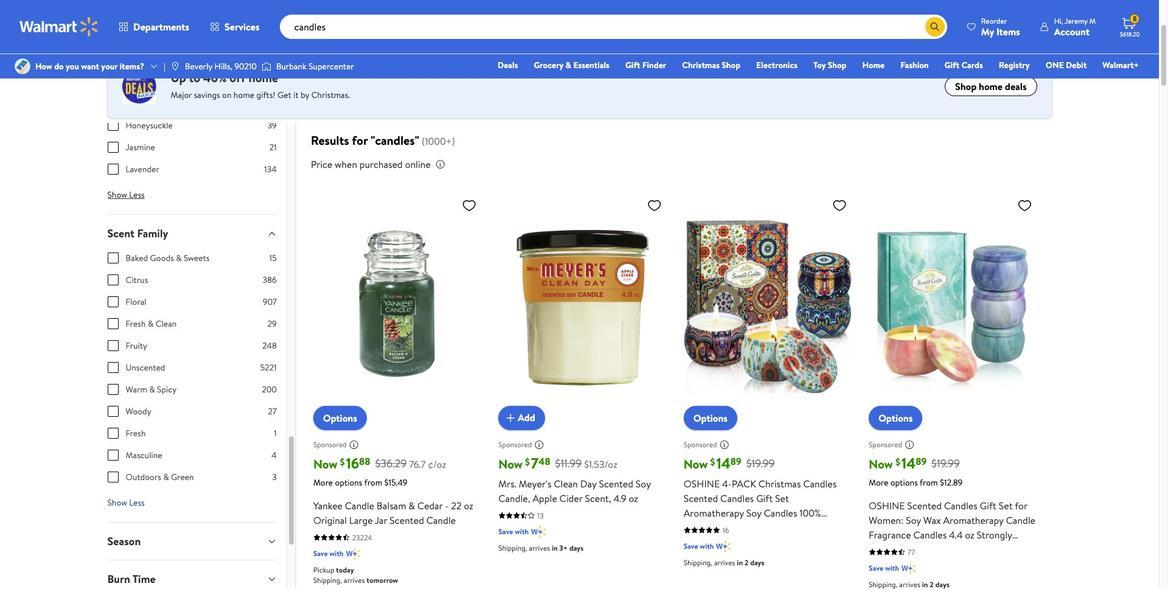 Task type: vqa. For each thing, say whether or not it's contained in the screenshot.


Task type: locate. For each thing, give the bounding box(es) containing it.
2 options from the left
[[891, 476, 918, 489]]

ad disclaimer and feedback image
[[349, 440, 359, 450], [535, 440, 544, 450], [905, 440, 915, 450]]

for up 2
[[738, 535, 751, 549]]

0 vertical spatial 16
[[346, 453, 359, 473]]

0 horizontal spatial day
[[581, 477, 597, 490]]

shipping, down candle,
[[499, 543, 527, 553]]

strongly inside the now $ 14 89 $19.99 oshine 4-pack christmas candles scented candles gift set aromatherapy soy candles 100% natural soy 4.4 oz strongly fragrance stress relief for mother's day,valentine's day,birthday,anniversary
[[763, 521, 798, 534]]

& left "cedar"
[[409, 499, 415, 512]]

scented up natural
[[684, 492, 718, 505]]

1 horizontal spatial strongly
[[977, 528, 1013, 542]]

oz inside now $ 7 48 $11.99 $1.53/oz mrs. meyer's clean day scented soy candle, apple cider scent, 4.9 oz
[[629, 492, 638, 505]]

oshine up the women:
[[869, 499, 905, 512]]

candles up 100%
[[804, 477, 837, 490]]

one
[[1046, 59, 1064, 71]]

major
[[171, 89, 192, 101]]

candle,
[[499, 492, 531, 505]]

scent family button
[[98, 215, 287, 252]]

candle up 'supercenter'
[[343, 6, 373, 20]]

oz up oils
[[966, 528, 975, 542]]

days right 3+
[[570, 543, 584, 553]]

0 horizontal spatial strongly
[[763, 521, 798, 534]]

arrives left 2
[[714, 557, 736, 568]]

candles inside flameless candles
[[854, 6, 885, 20]]

2 horizontal spatial shipping,
[[684, 557, 713, 568]]

None checkbox
[[107, 142, 118, 153], [107, 164, 118, 175], [107, 275, 118, 286], [107, 318, 118, 329], [107, 384, 118, 395], [107, 406, 118, 417], [107, 428, 118, 439], [107, 142, 118, 153], [107, 164, 118, 175], [107, 275, 118, 286], [107, 318, 118, 329], [107, 384, 118, 395], [107, 406, 118, 417], [107, 428, 118, 439]]

1 $ from the left
[[340, 455, 345, 469]]

200
[[262, 384, 277, 396]]

sponsored left ad disclaimer and feedback icon
[[684, 440, 717, 450]]

burn
[[107, 572, 130, 587]]

0 horizontal spatial in
[[552, 543, 558, 553]]

show down outdoors
[[107, 497, 127, 509]]

gift inside the now $ 14 89 $19.99 oshine 4-pack christmas candles scented candles gift set aromatherapy soy candles 100% natural soy 4.4 oz strongly fragrance stress relief for mother's day,valentine's day,birthday,anniversary
[[756, 492, 773, 505]]

oz inside oshine scented candles gift set for women: soy wax aromatherapy candle fragrance candles 4.4 oz strongly fragrance essential oils for stress relief halloween christmas birthday mother's day
[[966, 528, 975, 542]]

89 inside the now $ 14 89 $19.99 oshine 4-pack christmas candles scented candles gift set aromatherapy soy candles 100% natural soy 4.4 oz strongly fragrance stress relief for mother's day,valentine's day,birthday,anniversary
[[731, 455, 742, 468]]

christmas down oils
[[943, 557, 985, 571]]

2 from from the left
[[920, 476, 938, 489]]

for up birthday
[[1015, 499, 1028, 512]]

sponsored up the now $ 14 89 $19.99 more options from $12.89 on the bottom
[[869, 440, 903, 450]]

$ inside now $ 16 88 $36.29 76.7 ¢/oz more options from $15.49
[[340, 455, 345, 469]]

now for now $ 14 89 $19.99 more options from $12.89
[[869, 456, 893, 472]]

40%
[[203, 69, 227, 86]]

show less for lavender
[[107, 189, 145, 201]]

aromatherapy up oils
[[944, 514, 1004, 527]]

more inside the now $ 14 89 $19.99 more options from $12.89
[[869, 476, 889, 489]]

options
[[323, 411, 357, 425], [694, 411, 728, 425], [879, 411, 913, 425]]

stress down natural
[[684, 535, 709, 549]]

0 horizontal spatial stress
[[684, 535, 709, 549]]

3 sponsored from the left
[[684, 440, 717, 450]]

oshine 4-pack christmas candles scented candles gift set aromatherapy soy candles 100% natural soy 4.4 oz strongly fragrance stress relief for mother's day,valentine's day,birthday,anniversary image
[[684, 193, 852, 420]]

original
[[313, 514, 347, 527]]

scented down balsam
[[390, 514, 424, 527]]

stress up birthday
[[986, 543, 1012, 556]]

$19.99 inside the now $ 14 89 $19.99 oshine 4-pack christmas candles scented candles gift set aromatherapy soy candles 100% natural soy 4.4 oz strongly fragrance stress relief for mother's day,valentine's day,birthday,anniversary
[[747, 456, 775, 471]]

options link for 16
[[313, 406, 367, 430]]

now inside now $ 16 88 $36.29 76.7 ¢/oz more options from $15.49
[[313, 456, 338, 472]]

1 vertical spatial yankee
[[313, 499, 343, 512]]

1 14 from the left
[[717, 453, 731, 473]]

0 vertical spatial days
[[570, 543, 584, 553]]

yankee inside yankee candle balsam & cedar - 22 oz original large jar scented candle
[[313, 499, 343, 512]]

wax
[[924, 514, 941, 527]]

sponsored for mrs. meyer's clean day scented soy candle, apple cider scent, 4.9 oz
[[499, 440, 532, 450]]

Walmart Site-Wide search field
[[280, 15, 948, 39]]

clean up unscented
[[156, 318, 177, 330]]

shop right toy
[[828, 59, 847, 71]]

1 horizontal spatial  image
[[262, 60, 271, 72]]

deals link
[[492, 58, 524, 72]]

from inside the now $ 14 89 $19.99 more options from $12.89
[[920, 476, 938, 489]]

"candles"
[[371, 132, 419, 149]]

walmart plus image
[[717, 540, 731, 552], [902, 562, 916, 574]]

1 now from the left
[[313, 456, 338, 472]]

for up price when purchased online
[[352, 132, 368, 149]]

3 $ from the left
[[711, 455, 715, 469]]

0 horizontal spatial options
[[323, 411, 357, 425]]

89 inside the now $ 14 89 $19.99 more options from $12.89
[[916, 455, 927, 468]]

0 horizontal spatial walmart plus image
[[717, 540, 731, 552]]

0 horizontal spatial from
[[364, 476, 383, 489]]

2 show from the top
[[107, 497, 127, 509]]

days right 2
[[751, 557, 765, 568]]

0 horizontal spatial set
[[775, 492, 789, 505]]

0 horizontal spatial clean
[[156, 318, 177, 330]]

1 vertical spatial oshine
[[869, 499, 905, 512]]

$19.99 up $12.89
[[932, 456, 960, 471]]

relief up day,valentine's
[[712, 535, 736, 549]]

outdoors & green
[[126, 471, 194, 483]]

$19.99 up pack
[[747, 456, 775, 471]]

shop down gift cards
[[956, 80, 977, 93]]

1 horizontal spatial days
[[751, 557, 765, 568]]

save with down natural
[[684, 541, 714, 551]]

1 vertical spatial show less
[[107, 497, 145, 509]]

1 vertical spatial clean
[[554, 477, 578, 490]]

3 now from the left
[[684, 456, 708, 472]]

0 horizontal spatial mother's
[[753, 535, 790, 549]]

relief inside oshine scented candles gift set for women: soy wax aromatherapy candle fragrance candles 4.4 oz strongly fragrance essential oils for stress relief halloween christmas birthday mother's day
[[869, 557, 894, 571]]

day,birthday,anniversary
[[684, 565, 790, 578]]

0 vertical spatial less
[[129, 189, 145, 201]]

candle up birthday
[[1006, 514, 1036, 527]]

fresh for fresh & clean
[[126, 318, 146, 330]]

candles for tealight
[[708, 6, 739, 20]]

0 horizontal spatial ad disclaimer and feedback image
[[349, 440, 359, 450]]

2 less from the top
[[129, 497, 145, 509]]

yankee inside yankee candle
[[344, 0, 373, 10]]

0 horizontal spatial 14
[[717, 453, 731, 473]]

scent
[[107, 226, 135, 241]]

0 vertical spatial yankee
[[344, 0, 373, 10]]

1 horizontal spatial 4.4
[[950, 528, 963, 542]]

options link up ad disclaimer and feedback icon
[[684, 406, 738, 430]]

oshine inside the now $ 14 89 $19.99 oshine 4-pack christmas candles scented candles gift set aromatherapy soy candles 100% natural soy 4.4 oz strongly fragrance stress relief for mother's day,valentine's day,birthday,anniversary
[[684, 477, 720, 490]]

candle
[[343, 6, 373, 20], [345, 499, 374, 512], [427, 514, 456, 527], [1006, 514, 1036, 527]]

halloween
[[896, 557, 940, 571]]

ad disclaimer and feedback image up 48
[[535, 440, 544, 450]]

1 horizontal spatial mother's
[[869, 572, 906, 585]]

tealight candles
[[707, 0, 740, 20]]

family
[[137, 226, 168, 241]]

1 horizontal spatial ad disclaimer and feedback image
[[535, 440, 544, 450]]

1 horizontal spatial stress
[[986, 543, 1012, 556]]

& right 'goods'
[[176, 252, 182, 264]]

2 horizontal spatial options link
[[869, 406, 923, 430]]

more up original
[[313, 476, 333, 489]]

1 vertical spatial in
[[737, 557, 743, 568]]

14 inside the now $ 14 89 $19.99 more options from $12.89
[[902, 453, 916, 473]]

2 vertical spatial arrives
[[344, 575, 365, 585]]

candles up home link
[[854, 6, 885, 20]]

0 vertical spatial shipping,
[[499, 543, 527, 553]]

14
[[717, 453, 731, 473], [902, 453, 916, 473]]

1 vertical spatial less
[[129, 497, 145, 509]]

gift cards
[[945, 59, 983, 71]]

candles inside tealight candles
[[708, 6, 739, 20]]

 image left how
[[15, 58, 30, 74]]

1 vertical spatial shipping,
[[684, 557, 713, 568]]

0 vertical spatial mother's
[[753, 535, 790, 549]]

& right 'homes' on the top of page
[[590, 6, 597, 20]]

29
[[268, 318, 277, 330]]

2 ad disclaimer and feedback image from the left
[[535, 440, 544, 450]]

2 show less button from the top
[[98, 493, 154, 513]]

1 $19.99 from the left
[[747, 456, 775, 471]]

oshine scented candles gift set for women: soy wax aromatherapy candle fragrance candles 4.4 oz strongly fragrance essential oils for stress relief halloween christmas birthday mother's day
[[869, 499, 1036, 585]]

3 options link from the left
[[869, 406, 923, 430]]

1 options from the left
[[335, 476, 362, 489]]

4 sponsored from the left
[[869, 440, 903, 450]]

$19.99 for now $ 14 89 $19.99 more options from $12.89
[[932, 456, 960, 471]]

show less button down outdoors
[[98, 493, 154, 513]]

burn time
[[107, 572, 156, 587]]

2 now from the left
[[499, 456, 523, 472]]

now for now $ 7 48 $11.99 $1.53/oz mrs. meyer's clean day scented soy candle, apple cider scent, 4.9 oz
[[499, 456, 523, 472]]

gift down pack
[[756, 492, 773, 505]]

candles up christmas shop link
[[708, 6, 739, 20]]

$ inside the now $ 14 89 $19.99 oshine 4-pack christmas candles scented candles gift set aromatherapy soy candles 100% natural soy 4.4 oz strongly fragrance stress relief for mother's day,valentine's day,birthday,anniversary
[[711, 455, 715, 469]]

woody
[[126, 405, 151, 418]]

candles down pack
[[721, 492, 754, 505]]

from left $12.89
[[920, 476, 938, 489]]

sponsored for more options from $15.49
[[313, 440, 347, 450]]

add
[[518, 411, 536, 425]]

mother's up day,birthday,anniversary
[[753, 535, 790, 549]]

want
[[81, 60, 99, 72]]

large
[[349, 514, 373, 527]]

1 horizontal spatial options
[[694, 411, 728, 425]]

save left halloween at the right of page
[[869, 563, 884, 573]]

$19.99 inside the now $ 14 89 $19.99 more options from $12.89
[[932, 456, 960, 471]]

walmart+
[[1103, 59, 1139, 71]]

fresh down woody
[[126, 427, 146, 440]]

0 vertical spatial clean
[[156, 318, 177, 330]]

2 $ from the left
[[525, 455, 530, 469]]

time
[[132, 572, 156, 587]]

fruity
[[126, 340, 147, 352]]

1 vertical spatial relief
[[869, 557, 894, 571]]

1 show from the top
[[107, 189, 127, 201]]

candles up essential
[[914, 528, 947, 542]]

1 options link from the left
[[313, 406, 367, 430]]

0 horizontal spatial options link
[[313, 406, 367, 430]]

& inside better homes & gardens
[[590, 6, 597, 20]]

16 inside now $ 16 88 $36.29 76.7 ¢/oz more options from $15.49
[[346, 453, 359, 473]]

1 horizontal spatial shipping,
[[499, 543, 527, 553]]

now for now $ 16 88 $36.29 76.7 ¢/oz more options from $15.49
[[313, 456, 338, 472]]

$15.49
[[385, 476, 407, 489]]

89 for now $ 14 89 $19.99 oshine 4-pack christmas candles scented candles gift set aromatherapy soy candles 100% natural soy 4.4 oz strongly fragrance stress relief for mother's day,valentine's day,birthday,anniversary
[[731, 455, 742, 468]]

mother's
[[753, 535, 790, 549], [869, 572, 906, 585]]

14 inside the now $ 14 89 $19.99 oshine 4-pack christmas candles scented candles gift set aromatherapy soy candles 100% natural soy 4.4 oz strongly fragrance stress relief for mother's day,valentine's day,birthday,anniversary
[[717, 453, 731, 473]]

4.9
[[614, 492, 627, 505]]

sponsored
[[313, 440, 347, 450], [499, 440, 532, 450], [684, 440, 717, 450], [869, 440, 903, 450]]

0 horizontal spatial shipping,
[[313, 575, 342, 585]]

76.7
[[409, 458, 426, 471]]

2 sponsored from the left
[[499, 440, 532, 450]]

save with up pickup
[[313, 548, 344, 559]]

options for 14
[[879, 411, 913, 425]]

walmart plus image down '13'
[[531, 526, 546, 538]]

add to favorites list, mrs. meyer's clean day scented soy candle, apple cider scent, 4.9 oz image
[[647, 198, 662, 213]]

0 vertical spatial oshine
[[684, 477, 720, 490]]

0 vertical spatial show less
[[107, 189, 145, 201]]

oz right 22
[[464, 499, 473, 512]]

mrs. meyer's clean day scented soy candle, apple cider scent, 4.9 oz image
[[499, 193, 667, 420]]

1 candles from the left
[[269, 6, 301, 20]]

aromatherapy inside the now $ 14 89 $19.99 oshine 4-pack christmas candles scented candles gift set aromatherapy soy candles 100% natural soy 4.4 oz strongly fragrance stress relief for mother's day,valentine's day,birthday,anniversary
[[684, 506, 744, 520]]

walmart plus image up shipping, arrives in 2 days
[[717, 540, 731, 552]]

1 horizontal spatial aromatherapy
[[944, 514, 1004, 527]]

online
[[405, 158, 431, 171]]

14 for now $ 14 89 $19.99 more options from $12.89
[[902, 453, 916, 473]]

add to favorites list, yankee candle balsam & cedar - 22 oz original large jar scented candle image
[[462, 198, 477, 213]]

2 show less from the top
[[107, 497, 145, 509]]

yankee candle
[[343, 0, 373, 20]]

1 horizontal spatial clean
[[554, 477, 578, 490]]

1 vertical spatial days
[[751, 557, 765, 568]]

$ inside the now $ 14 89 $19.99 more options from $12.89
[[896, 455, 901, 469]]

5221
[[260, 362, 277, 374]]

0 horizontal spatial options
[[335, 476, 362, 489]]

1 show less from the top
[[107, 189, 145, 201]]

1 from from the left
[[364, 476, 383, 489]]

0 horizontal spatial yankee
[[313, 499, 343, 512]]

1 horizontal spatial relief
[[869, 557, 894, 571]]

1 less from the top
[[129, 189, 145, 201]]

ad disclaimer and feedback image up now $ 16 88 $36.29 76.7 ¢/oz more options from $15.49 at the bottom left of the page
[[349, 440, 359, 450]]

in left 3+
[[552, 543, 558, 553]]

39
[[268, 119, 277, 132]]

finder
[[643, 59, 667, 71]]

from left $15.49
[[364, 476, 383, 489]]

outdoors
[[126, 471, 161, 483]]

1 horizontal spatial oshine
[[869, 499, 905, 512]]

christmas inside the now $ 14 89 $19.99 oshine 4-pack christmas candles scented candles gift set aromatherapy soy candles 100% natural soy 4.4 oz strongly fragrance stress relief for mother's day,valentine's day,birthday,anniversary
[[759, 477, 801, 490]]

0 horizontal spatial aromatherapy
[[684, 506, 744, 520]]

flameless candles link
[[838, 0, 901, 20]]

grocery
[[534, 59, 564, 71]]

tealight
[[707, 0, 740, 10]]

1 vertical spatial walmart plus image
[[346, 548, 360, 560]]

2 horizontal spatial arrives
[[714, 557, 736, 568]]

votive
[[929, 0, 956, 10]]

christmas right pack
[[759, 477, 801, 490]]

flameless candles
[[849, 0, 890, 20]]

show less down outdoors
[[107, 497, 145, 509]]

3 ad disclaimer and feedback image from the left
[[905, 440, 915, 450]]

0 horizontal spatial shop
[[722, 59, 741, 71]]

oshine scented candles gift set for women: soy wax aromatherapy candle fragrance candles 4.4 oz strongly fragrance essential oils for stress relief halloween christmas birthday mother's day image
[[869, 193, 1037, 420]]

23224
[[352, 532, 372, 543]]

2 horizontal spatial options
[[879, 411, 913, 425]]

2 14 from the left
[[902, 453, 916, 473]]

shop left electronics in the right of the page
[[722, 59, 741, 71]]

1 options from the left
[[323, 411, 357, 425]]

1 ad disclaimer and feedback image from the left
[[349, 440, 359, 450]]

shipping, down natural
[[684, 557, 713, 568]]

now inside now $ 7 48 $11.99 $1.53/oz mrs. meyer's clean day scented soy candle, apple cider scent, 4.9 oz
[[499, 456, 523, 472]]

4.4
[[735, 521, 749, 534], [950, 528, 963, 542]]

scented up the "wax"
[[908, 499, 942, 512]]

0 horizontal spatial $19.99
[[747, 456, 775, 471]]

now inside the now $ 14 89 $19.99 oshine 4-pack christmas candles scented candles gift set aromatherapy soy candles 100% natural soy 4.4 oz strongly fragrance stress relief for mother's day,valentine's day,birthday,anniversary
[[684, 456, 708, 472]]

0 horizontal spatial oshine
[[684, 477, 720, 490]]

 image
[[15, 58, 30, 74], [262, 60, 271, 72]]

supercenter
[[309, 60, 354, 72]]

4.4 up 2
[[735, 521, 749, 534]]

0 vertical spatial in
[[552, 543, 558, 553]]

now inside the now $ 14 89 $19.99 more options from $12.89
[[869, 456, 893, 472]]

1 vertical spatial 16
[[723, 525, 729, 535]]

set inside oshine scented candles gift set for women: soy wax aromatherapy candle fragrance candles 4.4 oz strongly fragrance essential oils for stress relief halloween christmas birthday mother's day
[[999, 499, 1013, 512]]

now $ 14 89 $19.99 oshine 4-pack christmas candles scented candles gift set aromatherapy soy candles 100% natural soy 4.4 oz strongly fragrance stress relief for mother's day,valentine's day,birthday,anniversary
[[684, 453, 843, 578]]

1 horizontal spatial arrives
[[529, 543, 550, 553]]

4 now from the left
[[869, 456, 893, 472]]

1 horizontal spatial more
[[869, 476, 889, 489]]

your
[[101, 60, 118, 72]]

now $ 7 48 $11.99 $1.53/oz mrs. meyer's clean day scented soy candle, apple cider scent, 4.9 oz
[[499, 453, 651, 505]]

 image right 90210
[[262, 60, 271, 72]]

stress inside the now $ 14 89 $19.99 oshine 4-pack christmas candles scented candles gift set aromatherapy soy candles 100% natural soy 4.4 oz strongly fragrance stress relief for mother's day,valentine's day,birthday,anniversary
[[684, 535, 709, 549]]

show for lavender
[[107, 189, 127, 201]]

electronics link
[[751, 58, 803, 72]]

1 vertical spatial arrives
[[714, 557, 736, 568]]

up
[[171, 69, 186, 86]]

walmart plus image
[[531, 526, 546, 538], [346, 548, 360, 560]]

1 horizontal spatial set
[[999, 499, 1013, 512]]

0 horizontal spatial days
[[570, 543, 584, 553]]

one debit link
[[1041, 58, 1093, 72]]

less for floral
[[129, 497, 145, 509]]

2 $19.99 from the left
[[932, 456, 960, 471]]

save with
[[499, 526, 529, 537], [684, 541, 714, 551], [313, 548, 344, 559], [869, 563, 900, 573]]

0 horizontal spatial  image
[[15, 58, 30, 74]]

0 vertical spatial day
[[581, 477, 597, 490]]

0 horizontal spatial relief
[[712, 535, 736, 549]]

1 show less button from the top
[[98, 185, 154, 205]]

candles
[[804, 477, 837, 490], [721, 492, 754, 505], [945, 499, 978, 512], [764, 506, 798, 520], [914, 528, 947, 542]]

1 horizontal spatial 16
[[723, 525, 729, 535]]

0 vertical spatial show
[[107, 189, 127, 201]]

christmas inside oshine scented candles gift set for women: soy wax aromatherapy candle fragrance candles 4.4 oz strongly fragrance essential oils for stress relief halloween christmas birthday mother's day
[[943, 557, 985, 571]]

yankee candle balsam & cedar - 22 oz original large jar scented candle
[[313, 499, 473, 527]]

$ inside now $ 7 48 $11.99 $1.53/oz mrs. meyer's clean day scented soy candle, apple cider scent, 4.9 oz
[[525, 455, 530, 469]]

1 vertical spatial fresh
[[126, 427, 146, 440]]

14 for now $ 14 89 $19.99 oshine 4-pack christmas candles scented candles gift set aromatherapy soy candles 100% natural soy 4.4 oz strongly fragrance stress relief for mother's day,valentine's day,birthday,anniversary
[[717, 453, 731, 473]]

m
[[1090, 16, 1096, 26]]

1 horizontal spatial 89
[[916, 455, 927, 468]]

1 horizontal spatial $19.99
[[932, 456, 960, 471]]

90210
[[235, 60, 257, 72]]

less down outdoors
[[129, 497, 145, 509]]

show less button down lavender
[[98, 185, 154, 205]]

gift left cards at the top of page
[[945, 59, 960, 71]]

0 vertical spatial show less button
[[98, 185, 154, 205]]

show down lavender
[[107, 189, 127, 201]]

8 $618.20
[[1121, 14, 1140, 38]]

mother's down halloween at the right of page
[[869, 572, 906, 585]]

1 horizontal spatial walmart plus image
[[902, 562, 916, 574]]

registry
[[999, 59, 1030, 71]]

soy inside oshine scented candles gift set for women: soy wax aromatherapy candle fragrance candles 4.4 oz strongly fragrance essential oils for stress relief halloween christmas birthday mother's day
[[906, 514, 921, 527]]

2 vertical spatial shipping,
[[313, 575, 342, 585]]

better homes & gardens
[[558, 0, 597, 29]]

0 horizontal spatial more
[[313, 476, 333, 489]]

ad disclaimer and feedback image up the now $ 14 89 $19.99 more options from $12.89 on the bottom
[[905, 440, 915, 450]]

sponsored for oshine 4-pack christmas candles scented candles gift set aromatherapy soy candles 100% natural soy 4.4 oz strongly fragrance stress relief for mother's day,valentine's day,birthday,anniversary
[[684, 440, 717, 450]]

one debit
[[1046, 59, 1087, 71]]

0 horizontal spatial 89
[[731, 455, 742, 468]]

 image for burbank supercenter
[[262, 60, 271, 72]]

None checkbox
[[107, 120, 118, 131], [107, 253, 118, 264], [107, 296, 118, 307], [107, 340, 118, 351], [107, 362, 118, 373], [107, 450, 118, 461], [107, 472, 118, 483], [107, 120, 118, 131], [107, 253, 118, 264], [107, 296, 118, 307], [107, 340, 118, 351], [107, 362, 118, 373], [107, 450, 118, 461], [107, 472, 118, 483]]

0 vertical spatial relief
[[712, 535, 736, 549]]

save up pickup
[[313, 548, 328, 559]]

days
[[570, 543, 584, 553], [751, 557, 765, 568]]

shop home deals
[[956, 80, 1027, 93]]

1 horizontal spatial options link
[[684, 406, 738, 430]]

1 horizontal spatial from
[[920, 476, 938, 489]]

1 fresh from the top
[[126, 318, 146, 330]]

sponsored up 7
[[499, 440, 532, 450]]

options for 16
[[323, 411, 357, 425]]

1 vertical spatial day
[[909, 572, 925, 585]]

4 candles from the left
[[927, 6, 958, 20]]

1 vertical spatial mother's
[[869, 572, 906, 585]]

oz down pack
[[751, 521, 761, 534]]

16
[[346, 453, 359, 473], [723, 525, 729, 535]]

1 horizontal spatial walmart plus image
[[531, 526, 546, 538]]

&
[[590, 6, 597, 20], [566, 59, 572, 71], [176, 252, 182, 264], [148, 318, 154, 330], [149, 384, 155, 396], [163, 471, 169, 483], [409, 499, 415, 512]]

2 fresh from the top
[[126, 427, 146, 440]]

3 candles from the left
[[854, 6, 885, 20]]

season tab
[[98, 523, 287, 560]]

0 vertical spatial fresh
[[126, 318, 146, 330]]

2 89 from the left
[[916, 455, 927, 468]]

2 horizontal spatial ad disclaimer and feedback image
[[905, 440, 915, 450]]

with down natural
[[700, 541, 714, 551]]

add to favorites list, oshine 4-pack christmas candles scented candles gift set aromatherapy soy candles 100% natural soy 4.4 oz strongly fragrance stress relief for mother's day,valentine's day,birthday,anniversary image
[[833, 198, 847, 213]]

show for floral
[[107, 497, 127, 509]]

candles for christmas
[[269, 6, 301, 20]]

2 candles from the left
[[708, 6, 739, 20]]

more up the women:
[[869, 476, 889, 489]]

1 vertical spatial walmart plus image
[[902, 562, 916, 574]]

set
[[775, 492, 789, 505], [999, 499, 1013, 512]]

1 horizontal spatial day
[[909, 572, 925, 585]]

1 vertical spatial show
[[107, 497, 127, 509]]

options link up the 88
[[313, 406, 367, 430]]

options down the 88
[[335, 476, 362, 489]]

gift up birthday
[[980, 499, 997, 512]]

mother's inside oshine scented candles gift set for women: soy wax aromatherapy candle fragrance candles 4.4 oz strongly fragrance essential oils for stress relief halloween christmas birthday mother's day
[[869, 572, 906, 585]]

1 horizontal spatial yankee
[[344, 0, 373, 10]]

fragrance inside the now $ 14 89 $19.99 oshine 4-pack christmas candles scented candles gift set aromatherapy soy candles 100% natural soy 4.4 oz strongly fragrance stress relief for mother's day,valentine's day,birthday,anniversary
[[801, 521, 843, 534]]

show less button for lavender
[[98, 185, 154, 205]]

fresh & clean
[[126, 318, 177, 330]]

aromatherapy inside oshine scented candles gift set for women: soy wax aromatherapy candle fragrance candles 4.4 oz strongly fragrance essential oils for stress relief halloween christmas birthday mother's day
[[944, 514, 1004, 527]]

walmart plus image down 77 at the bottom right of the page
[[902, 562, 916, 574]]

scented up 4.9
[[599, 477, 634, 490]]

walmart plus image up today
[[346, 548, 360, 560]]

4-
[[722, 477, 732, 490]]

386
[[263, 274, 277, 286]]

0 horizontal spatial arrives
[[344, 575, 365, 585]]

day,valentine's
[[684, 550, 747, 563]]

options inside the now $ 14 89 $19.99 more options from $12.89
[[891, 476, 918, 489]]

2 more from the left
[[869, 476, 889, 489]]

candles up "burbank"
[[269, 6, 301, 20]]

scented inside the now $ 14 89 $19.99 oshine 4-pack christmas candles scented candles gift set aromatherapy soy candles 100% natural soy 4.4 oz strongly fragrance stress relief for mother's day,valentine's day,birthday,anniversary
[[684, 492, 718, 505]]

16 left '$36.29'
[[346, 453, 359, 473]]

$11.99
[[555, 456, 582, 471]]

1 horizontal spatial options
[[891, 476, 918, 489]]

candles down $12.89
[[945, 499, 978, 512]]

show less
[[107, 189, 145, 201], [107, 497, 145, 509]]

search icon image
[[931, 22, 940, 32]]

hills,
[[215, 60, 233, 72]]

0 horizontal spatial 16
[[346, 453, 359, 473]]

options up the women:
[[891, 476, 918, 489]]

options link
[[313, 406, 367, 430], [684, 406, 738, 430], [869, 406, 923, 430]]

sponsored up now $ 16 88 $36.29 76.7 ¢/oz more options from $15.49 at the bottom left of the page
[[313, 440, 347, 450]]

1 more from the left
[[313, 476, 333, 489]]

for right oils
[[971, 543, 984, 556]]

0 horizontal spatial 4.4
[[735, 521, 749, 534]]

in for 14
[[737, 557, 743, 568]]

gift finder link
[[620, 58, 672, 72]]

$ for now $ 7 48 $11.99 $1.53/oz mrs. meyer's clean day scented soy candle, apple cider scent, 4.9 oz
[[525, 455, 530, 469]]

1 horizontal spatial shop
[[828, 59, 847, 71]]

gift inside oshine scented candles gift set for women: soy wax aromatherapy candle fragrance candles 4.4 oz strongly fragrance essential oils for stress relief halloween christmas birthday mother's day
[[980, 499, 997, 512]]

16 right natural
[[723, 525, 729, 535]]

shipping, inside pickup today shipping, arrives tomorrow
[[313, 575, 342, 585]]

options inside now $ 16 88 $36.29 76.7 ¢/oz more options from $15.49
[[335, 476, 362, 489]]

 image
[[170, 61, 180, 71]]

1 sponsored from the left
[[313, 440, 347, 450]]

my
[[982, 25, 995, 38]]

1 horizontal spatial 14
[[902, 453, 916, 473]]

3 options from the left
[[879, 411, 913, 425]]

4 $ from the left
[[896, 455, 901, 469]]

arrives for 7
[[529, 543, 550, 553]]

1 vertical spatial show less button
[[98, 493, 154, 513]]

day down halloween at the right of page
[[909, 572, 925, 585]]

day up scent,
[[581, 477, 597, 490]]

candles inside christmas candles
[[269, 6, 301, 20]]

0 vertical spatial walmart plus image
[[717, 540, 731, 552]]

add to favorites list, oshine scented candles gift set for women: soy wax aromatherapy candle fragrance candles 4.4 oz strongly fragrance essential oils for stress relief halloween christmas birthday mother's day image
[[1018, 198, 1033, 213]]

0 horizontal spatial walmart plus image
[[346, 548, 360, 560]]

1 89 from the left
[[731, 455, 742, 468]]

fresh down floral
[[126, 318, 146, 330]]



Task type: describe. For each thing, give the bounding box(es) containing it.
set inside the now $ 14 89 $19.99 oshine 4-pack christmas candles scented candles gift set aromatherapy soy candles 100% natural soy 4.4 oz strongly fragrance stress relief for mother's day,valentine's day,birthday,anniversary
[[775, 492, 789, 505]]

home
[[863, 59, 885, 71]]

& right grocery
[[566, 59, 572, 71]]

shipping, for 7
[[499, 543, 527, 553]]

deals
[[1005, 80, 1027, 93]]

ad disclaimer and feedback image for 16
[[349, 440, 359, 450]]

$19.99 for now $ 14 89 $19.99 oshine 4-pack christmas candles scented candles gift set aromatherapy soy candles 100% natural soy 4.4 oz strongly fragrance stress relief for mother's day,valentine's day,birthday,anniversary
[[747, 456, 775, 471]]

grocery & essentials link
[[529, 58, 615, 72]]

better
[[564, 0, 591, 10]]

oshine inside oshine scented candles gift set for women: soy wax aromatherapy candle fragrance candles 4.4 oz strongly fragrance essential oils for stress relief halloween christmas birthday mother's day
[[869, 499, 905, 512]]

deals image
[[122, 69, 156, 104]]

shop for toy shop
[[828, 59, 847, 71]]

departments
[[133, 20, 189, 33]]

ad disclaimer and feedback image for 14
[[905, 440, 915, 450]]

yankee for yankee candle balsam & cedar - 22 oz original large jar scented candle
[[313, 499, 343, 512]]

services
[[225, 20, 260, 33]]

now $ 14 89 $19.99 more options from $12.89
[[869, 453, 963, 489]]

with up today
[[330, 548, 344, 559]]

$ for now $ 14 89 $19.99 more options from $12.89
[[896, 455, 901, 469]]

christmas shop link
[[677, 58, 746, 72]]

how do you want your items?
[[35, 60, 144, 72]]

48
[[539, 455, 551, 468]]

$ for now $ 16 88 $36.29 76.7 ¢/oz more options from $15.49
[[340, 455, 345, 469]]

day inside now $ 7 48 $11.99 $1.53/oz mrs. meyer's clean day scented soy candle, apple cider scent, 4.9 oz
[[581, 477, 597, 490]]

warm & spicy
[[126, 384, 177, 396]]

from inside now $ 16 88 $36.29 76.7 ¢/oz more options from $15.49
[[364, 476, 383, 489]]

$1.53/oz
[[584, 458, 618, 471]]

unscented
[[126, 362, 165, 374]]

0 vertical spatial walmart plus image
[[531, 526, 546, 538]]

better homes & gardens link
[[546, 0, 609, 30]]

gardens
[[560, 16, 595, 29]]

100%
[[800, 506, 821, 520]]

balsam
[[377, 499, 406, 512]]

candle up large
[[345, 499, 374, 512]]

oz inside yankee candle balsam & cedar - 22 oz original large jar scented candle
[[464, 499, 473, 512]]

scent,
[[585, 492, 612, 505]]

ad disclaimer and feedback image for 7
[[535, 440, 544, 450]]

stress inside oshine scented candles gift set for women: soy wax aromatherapy candle fragrance candles 4.4 oz strongly fragrance essential oils for stress relief halloween christmas birthday mother's day
[[986, 543, 1012, 556]]

oils
[[953, 543, 969, 556]]

4.4 inside oshine scented candles gift set for women: soy wax aromatherapy candle fragrance candles 4.4 oz strongly fragrance essential oils for stress relief halloween christmas birthday mother's day
[[950, 528, 963, 542]]

clean inside scent family group
[[156, 318, 177, 330]]

in for 7
[[552, 543, 558, 553]]

for inside the now $ 14 89 $19.99 oshine 4-pack christmas candles scented candles gift set aromatherapy soy candles 100% natural soy 4.4 oz strongly fragrance stress relief for mother's day,valentine's day,birthday,anniversary
[[738, 535, 751, 549]]

scented inside oshine scented candles gift set for women: soy wax aromatherapy candle fragrance candles 4.4 oz strongly fragrance essential oils for stress relief halloween christmas birthday mother's day
[[908, 499, 942, 512]]

homes
[[558, 6, 588, 20]]

sweets
[[184, 252, 210, 264]]

strongly inside oshine scented candles gift set for women: soy wax aromatherapy candle fragrance candles 4.4 oz strongly fragrance essential oils for stress relief halloween christmas birthday mother's day
[[977, 528, 1013, 542]]

lavender
[[126, 163, 159, 175]]

¢/oz
[[428, 458, 446, 471]]

home up "gifts!"
[[249, 69, 278, 86]]

save with down the women:
[[869, 563, 900, 573]]

89 for now $ 14 89 $19.99 more options from $12.89
[[916, 455, 927, 468]]

candles for flameless
[[854, 6, 885, 20]]

cider
[[560, 492, 583, 505]]

fashion
[[901, 59, 929, 71]]

walmart image
[[19, 17, 99, 37]]

Search search field
[[280, 15, 948, 39]]

scented inside yankee candle balsam & cedar - 22 oz original large jar scented candle
[[390, 514, 424, 527]]

burbank supercenter
[[276, 60, 354, 72]]

7
[[531, 453, 539, 473]]

masculine
[[126, 449, 162, 461]]

save with up shipping, arrives in 3+ days on the left bottom
[[499, 526, 529, 537]]

save down natural
[[684, 541, 699, 551]]

on
[[222, 89, 232, 101]]

honeysuckle
[[126, 119, 173, 132]]

do
[[54, 60, 64, 72]]

off
[[230, 69, 246, 86]]

cards
[[962, 59, 983, 71]]

add to cart image
[[504, 411, 518, 425]]

2 options from the left
[[694, 411, 728, 425]]

yankee candle link
[[327, 0, 390, 20]]

shipping, for 14
[[684, 557, 713, 568]]

oz inside the now $ 14 89 $19.99 oshine 4-pack christmas candles scented candles gift set aromatherapy soy candles 100% natural soy 4.4 oz strongly fragrance stress relief for mother's day,valentine's day,birthday,anniversary
[[751, 521, 761, 534]]

& inside yankee candle balsam & cedar - 22 oz original large jar scented candle
[[409, 499, 415, 512]]

13
[[538, 510, 544, 521]]

mrs.
[[499, 477, 517, 490]]

scent group
[[107, 0, 277, 185]]

candles left 100%
[[764, 506, 798, 520]]

show less for floral
[[107, 497, 145, 509]]

season
[[107, 534, 141, 549]]

hi,
[[1055, 16, 1064, 26]]

days for 14
[[751, 557, 765, 568]]

purchased
[[360, 158, 403, 171]]

by
[[301, 89, 309, 101]]

sponsored for more options from $12.89
[[869, 440, 903, 450]]

candle inside oshine scented candles gift set for women: soy wax aromatherapy candle fragrance candles 4.4 oz strongly fragrance essential oils for stress relief halloween christmas birthday mother's day
[[1006, 514, 1036, 527]]

green
[[171, 471, 194, 483]]

scent family tab
[[98, 215, 287, 252]]

2 horizontal spatial shop
[[956, 80, 977, 93]]

now for now $ 14 89 $19.99 oshine 4-pack christmas candles scented candles gift set aromatherapy soy candles 100% natural soy 4.4 oz strongly fragrance stress relief for mother's day,valentine's day,birthday,anniversary
[[684, 456, 708, 472]]

now $ 16 88 $36.29 76.7 ¢/oz more options from $15.49
[[313, 453, 446, 489]]

options link for 14
[[869, 406, 923, 430]]

burn time button
[[98, 561, 287, 589]]

home right the on
[[234, 89, 255, 101]]

clean inside now $ 7 48 $11.99 $1.53/oz mrs. meyer's clean day scented soy candle, apple cider scent, 4.9 oz
[[554, 477, 578, 490]]

season button
[[98, 523, 287, 560]]

gift left finder
[[626, 59, 641, 71]]

134
[[264, 163, 277, 175]]

$ for now $ 14 89 $19.99 oshine 4-pack christmas candles scented candles gift set aromatherapy soy candles 100% natural soy 4.4 oz strongly fragrance stress relief for mother's day,valentine's day,birthday,anniversary
[[711, 455, 715, 469]]

gift cards link
[[940, 58, 989, 72]]

add button
[[499, 406, 545, 430]]

candles for votive
[[927, 6, 958, 20]]

day inside oshine scented candles gift set for women: soy wax aromatherapy candle fragrance candles 4.4 oz strongly fragrance essential oils for stress relief halloween christmas birthday mother's day
[[909, 572, 925, 585]]

arrives inside pickup today shipping, arrives tomorrow
[[344, 575, 365, 585]]

burn time tab
[[98, 561, 287, 589]]

toy shop link
[[808, 58, 852, 72]]

907
[[263, 296, 277, 308]]

save down candle,
[[499, 526, 513, 537]]

gifts!
[[257, 89, 276, 101]]

candle down -
[[427, 514, 456, 527]]

toy
[[814, 59, 826, 71]]

pack
[[732, 477, 757, 490]]

get
[[278, 89, 292, 101]]

items
[[997, 25, 1021, 38]]

yankee for yankee candle
[[344, 0, 373, 10]]

 image for how do you want your items?
[[15, 58, 30, 74]]

4.4 inside the now $ 14 89 $19.99 oshine 4-pack christmas candles scented candles gift set aromatherapy soy candles 100% natural soy 4.4 oz strongly fragrance stress relief for mother's day,valentine's day,birthday,anniversary
[[735, 521, 749, 534]]

meyer's
[[519, 477, 552, 490]]

less for lavender
[[129, 189, 145, 201]]

up to 40% off home major savings on home gifts! get it by christmas.
[[171, 69, 350, 101]]

with down the women:
[[886, 563, 900, 573]]

relief inside the now $ 14 89 $19.99 oshine 4-pack christmas candles scented candles gift set aromatherapy soy candles 100% natural soy 4.4 oz strongly fragrance stress relief for mother's day,valentine's day,birthday,anniversary
[[712, 535, 736, 549]]

$36.29
[[375, 456, 407, 471]]

jeremy
[[1065, 16, 1088, 26]]

-
[[445, 499, 449, 512]]

apple
[[533, 492, 557, 505]]

shipping, arrives in 2 days
[[684, 557, 765, 568]]

christmas up services dropdown button
[[264, 0, 306, 10]]

deals
[[498, 59, 518, 71]]

fresh for fresh
[[126, 427, 146, 440]]

jasmine
[[126, 141, 155, 153]]

christmas right finder
[[682, 59, 720, 71]]

2
[[745, 557, 749, 568]]

1
[[274, 427, 277, 440]]

& left spicy
[[149, 384, 155, 396]]

results
[[311, 132, 349, 149]]

days for 7
[[570, 543, 584, 553]]

arrives for 14
[[714, 557, 736, 568]]

more inside now $ 16 88 $36.29 76.7 ¢/oz more options from $15.49
[[313, 476, 333, 489]]

home link
[[857, 58, 891, 72]]

with up shipping, arrives in 3+ days on the left bottom
[[515, 526, 529, 537]]

& up unscented
[[148, 318, 154, 330]]

yankee candle balsam & cedar - 22 oz original large jar scented candle image
[[313, 193, 482, 420]]

christmas.
[[311, 89, 350, 101]]

scented inside now $ 7 48 $11.99 $1.53/oz mrs. meyer's clean day scented soy candle, apple cider scent, 4.9 oz
[[599, 477, 634, 490]]

account
[[1055, 25, 1090, 38]]

88
[[359, 455, 370, 468]]

ad disclaimer and feedback image
[[720, 440, 730, 450]]

& left green
[[163, 471, 169, 483]]

walmart+ link
[[1098, 58, 1145, 72]]

$618.20
[[1121, 30, 1140, 38]]

items?
[[120, 60, 144, 72]]

2 options link from the left
[[684, 406, 738, 430]]

mother's inside the now $ 14 89 $19.99 oshine 4-pack christmas candles scented candles gift set aromatherapy soy candles 100% natural soy 4.4 oz strongly fragrance stress relief for mother's day,valentine's day,birthday,anniversary
[[753, 535, 790, 549]]

it
[[294, 89, 299, 101]]

essentials
[[574, 59, 610, 71]]

scent family group
[[107, 252, 277, 493]]

show less button for floral
[[98, 493, 154, 513]]

shop for christmas shop
[[722, 59, 741, 71]]

soy inside now $ 7 48 $11.99 $1.53/oz mrs. meyer's clean day scented soy candle, apple cider scent, 4.9 oz
[[636, 477, 651, 490]]

services button
[[200, 12, 270, 41]]

legal information image
[[436, 160, 445, 169]]

home left deals
[[979, 80, 1003, 93]]



